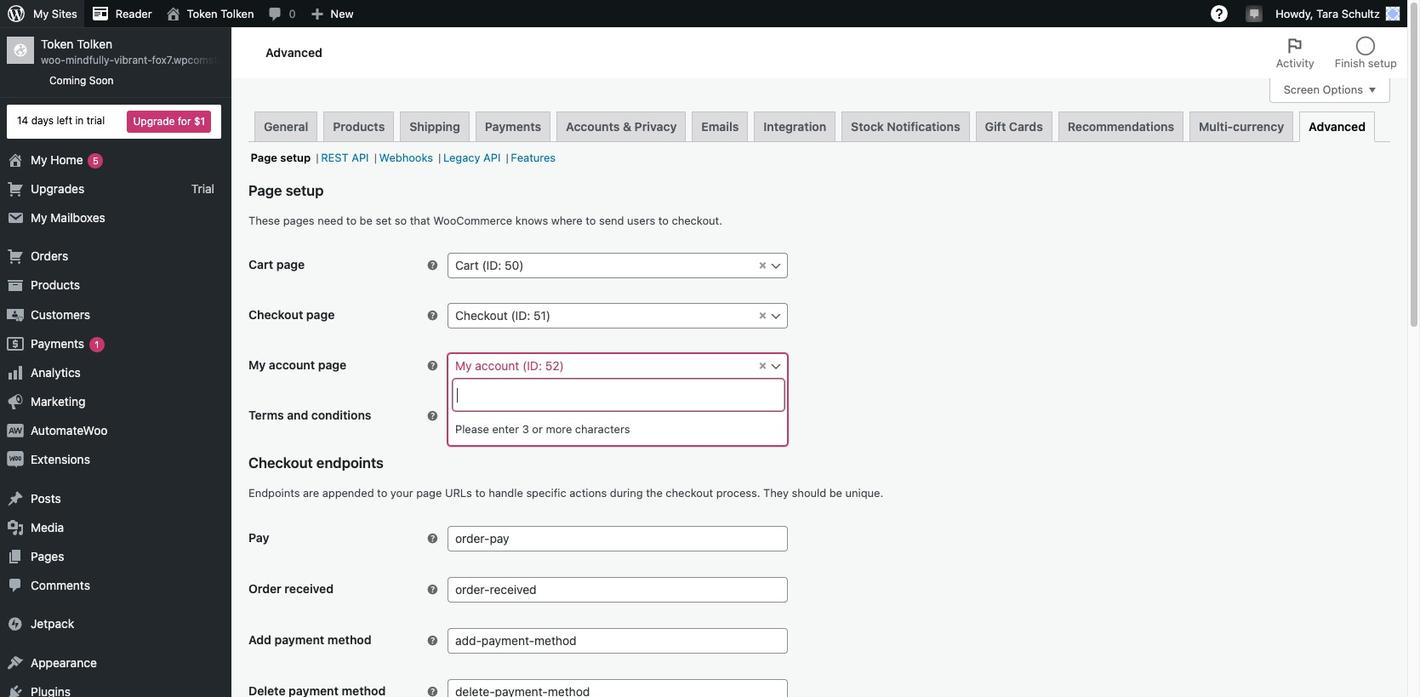 Task type: locate. For each thing, give the bounding box(es) containing it.
page up these at the top
[[249, 182, 282, 199]]

my sites link
[[0, 0, 84, 27]]

tab list containing activity
[[1266, 27, 1408, 78]]

gift
[[985, 119, 1006, 133]]

account down checkout page
[[269, 358, 315, 372]]

general
[[264, 119, 308, 133]]

checkout.
[[672, 213, 723, 227]]

set
[[376, 213, 392, 227]]

stock notifications link
[[842, 111, 970, 141]]

0 link
[[261, 0, 303, 27]]

tolken
[[221, 7, 254, 20], [77, 37, 112, 51]]

Delete payment method text field
[[448, 679, 788, 697]]

my
[[33, 7, 49, 20], [31, 152, 47, 166], [31, 210, 47, 225], [249, 358, 266, 372], [455, 358, 472, 373]]

be left set
[[360, 213, 373, 227]]

advanced inside advanced link
[[1309, 119, 1366, 133]]

products up customers at left
[[31, 278, 80, 292]]

be right should
[[830, 486, 843, 500]]

0 vertical spatial page
[[251, 150, 277, 164]]

checkout up endpoints
[[249, 455, 313, 472]]

products up 'rest api' link
[[333, 119, 385, 133]]

token inside token tolken woo-mindfully-vibrant-fox7.wpcomstaging.com coming soon
[[41, 37, 74, 51]]

0 vertical spatial advanced
[[266, 45, 322, 59]]

setup down general link
[[280, 150, 311, 164]]

customers
[[31, 307, 90, 321]]

| left webhooks
[[374, 150, 377, 164]]

terms and conditions
[[249, 408, 371, 422]]

cart for cart (id: 50)
[[455, 258, 479, 272]]

1 vertical spatial products
[[31, 278, 80, 292]]

api right rest at the top left of page
[[352, 150, 369, 164]]

advanced down 0
[[266, 45, 322, 59]]

be
[[360, 213, 373, 227], [830, 486, 843, 500]]

upgrade
[[133, 115, 175, 127]]

my for my account (id: 52)
[[455, 358, 472, 373]]

payments up analytics at the left bottom of the page
[[31, 336, 84, 350]]

soon
[[89, 74, 114, 87]]

1 vertical spatial ×
[[759, 307, 767, 322]]

trial
[[191, 181, 214, 196]]

general link
[[254, 111, 318, 141]]

1 vertical spatial page
[[249, 182, 282, 199]]

new
[[331, 7, 354, 20]]

my account page
[[249, 358, 347, 372]]

upgrades
[[31, 181, 84, 196]]

checkout page
[[249, 307, 335, 322]]

tolken for token tolken woo-mindfully-vibrant-fox7.wpcomstaging.com coming soon
[[77, 37, 112, 51]]

tara
[[1317, 7, 1339, 20]]

endpoint for the "checkout → add payment method" page. image
[[426, 634, 439, 647]]

1 vertical spatial token
[[41, 37, 74, 51]]

my up terms
[[249, 358, 266, 372]]

page setup
[[249, 182, 324, 199]]

3 × from the top
[[759, 358, 767, 372]]

sites
[[52, 7, 77, 20]]

actions
[[570, 486, 607, 500]]

token up fox7.wpcomstaging.com
[[187, 7, 218, 20]]

page for page setup
[[249, 182, 282, 199]]

add
[[249, 632, 271, 647]]

0 horizontal spatial be
[[360, 213, 373, 227]]

0 vertical spatial (id:
[[482, 258, 502, 272]]

to
[[346, 213, 357, 227], [586, 213, 596, 227], [659, 213, 669, 227], [377, 486, 388, 500], [475, 486, 486, 500]]

0 vertical spatial token
[[187, 7, 218, 20]]

4 | from the left
[[506, 150, 509, 164]]

appearance
[[31, 655, 97, 669]]

0 horizontal spatial products link
[[0, 271, 232, 300]]

0 horizontal spatial advanced
[[266, 45, 322, 59]]

1 horizontal spatial products link
[[324, 111, 394, 141]]

my for my account page
[[249, 358, 266, 372]]

setup for page setup | rest api | webhooks | legacy api | features
[[280, 150, 311, 164]]

products link up 'rest api' link
[[324, 111, 394, 141]]

page setup | rest api | webhooks | legacy api | features
[[251, 150, 556, 164]]

stock notifications
[[851, 119, 961, 133]]

Order received text field
[[448, 577, 788, 602]]

to right users
[[659, 213, 669, 227]]

2 vertical spatial ×
[[759, 358, 767, 372]]

1 × from the top
[[759, 257, 767, 272]]

payments up features
[[485, 119, 541, 133]]

3
[[522, 422, 529, 436]]

urls
[[445, 486, 472, 500]]

checkout for checkout (id: 51)
[[455, 308, 508, 323]]

(id: left 51)
[[511, 308, 530, 323]]

to left send
[[586, 213, 596, 227]]

my left sites
[[33, 7, 49, 20]]

my left home
[[31, 152, 47, 166]]

| left legacy
[[438, 150, 441, 164]]

2 × from the top
[[759, 307, 767, 322]]

analytics link
[[0, 358, 232, 387]]

setup up pages at left top
[[286, 182, 324, 199]]

cart down these at the top
[[249, 257, 273, 272]]

products link
[[324, 111, 394, 141], [0, 271, 232, 300]]

endpoints
[[249, 486, 300, 500]]

integration
[[764, 119, 827, 133]]

tolken up mindfully-
[[77, 37, 112, 51]]

1 horizontal spatial be
[[830, 486, 843, 500]]

endpoints
[[316, 455, 384, 472]]

api right legacy
[[483, 150, 501, 164]]

1 horizontal spatial tolken
[[221, 7, 254, 20]]

gift cards
[[985, 119, 1043, 133]]

(id: for checkout
[[511, 308, 530, 323]]

× for checkout (id: 51)
[[759, 307, 767, 322]]

rest api link
[[319, 148, 371, 166]]

products
[[333, 119, 385, 133], [31, 278, 80, 292]]

0 vertical spatial be
[[360, 213, 373, 227]]

| left rest at the top left of page
[[316, 150, 319, 164]]

orders link
[[0, 242, 232, 271]]

for
[[178, 115, 191, 127]]

shipping
[[410, 119, 460, 133]]

page where shoppers go to finalize their purchase image
[[426, 309, 439, 323]]

0 horizontal spatial token
[[41, 37, 74, 51]]

setup right finish
[[1369, 56, 1398, 70]]

0 horizontal spatial products
[[31, 278, 80, 292]]

marketing link
[[0, 387, 232, 416]]

checkout right the page where shoppers go to finalize their purchase image
[[455, 308, 508, 323]]

tolken for token tolken
[[221, 7, 254, 20]]

my down upgrades
[[31, 210, 47, 225]]

1
[[95, 338, 99, 350]]

need
[[318, 213, 343, 227]]

method
[[328, 632, 372, 647]]

api
[[352, 150, 369, 164], [483, 150, 501, 164]]

page where shoppers review their shopping cart image
[[426, 259, 439, 273]]

add payment method
[[249, 632, 372, 647]]

1 horizontal spatial payments
[[485, 119, 541, 133]]

token tolken woo-mindfully-vibrant-fox7.wpcomstaging.com coming soon
[[41, 37, 267, 87]]

my right page contents: [woocommerce_my_account] icon
[[455, 358, 472, 373]]

my account (id: 52)
[[455, 358, 564, 373]]

0 horizontal spatial account
[[269, 358, 315, 372]]

my mailboxes
[[31, 210, 105, 225]]

payments inside the main menu navigation
[[31, 336, 84, 350]]

woocommerce
[[433, 213, 513, 227]]

page
[[276, 257, 305, 272], [306, 307, 335, 322], [318, 358, 347, 372], [416, 486, 442, 500]]

token inside toolbar navigation
[[187, 7, 218, 20]]

products link up 1
[[0, 271, 232, 300]]

0 vertical spatial tolken
[[221, 7, 254, 20]]

multi-currency link
[[1190, 111, 1294, 141]]

1 vertical spatial advanced
[[1309, 119, 1366, 133]]

page down general link
[[251, 150, 277, 164]]

please
[[455, 422, 489, 436]]

terms
[[249, 408, 284, 422]]

(id: left 52)
[[523, 358, 542, 373]]

media
[[31, 520, 64, 534]]

×
[[759, 257, 767, 272], [759, 307, 767, 322], [759, 358, 767, 372]]

recommendations link
[[1059, 111, 1184, 141]]

token up woo-
[[41, 37, 74, 51]]

cart right the page where shoppers review their shopping cart image
[[455, 258, 479, 272]]

finish
[[1335, 56, 1365, 70]]

endpoint for the "checkout → pay" page. image
[[426, 532, 439, 545]]

3 | from the left
[[438, 150, 441, 164]]

these
[[249, 213, 280, 227]]

that
[[410, 213, 430, 227]]

14
[[17, 114, 28, 127]]

recommendations
[[1068, 119, 1175, 133]]

× for my account (id: 52)
[[759, 358, 767, 372]]

trial
[[87, 114, 105, 127]]

1 vertical spatial products link
[[0, 271, 232, 300]]

checkout (id: 51)
[[455, 308, 551, 323]]

tolken left the "0" link
[[221, 7, 254, 20]]

checkout for checkout page
[[249, 307, 303, 322]]

| left features
[[506, 150, 509, 164]]

1 horizontal spatial cart
[[455, 258, 479, 272]]

my for my sites
[[33, 7, 49, 20]]

2 vertical spatial setup
[[286, 182, 324, 199]]

advanced down screen options dropdown button
[[1309, 119, 1366, 133]]

1 vertical spatial (id:
[[511, 308, 530, 323]]

0 horizontal spatial api
[[352, 150, 369, 164]]

0 vertical spatial setup
[[1369, 56, 1398, 70]]

0 vertical spatial products link
[[324, 111, 394, 141]]

tolken inside toolbar navigation
[[221, 7, 254, 20]]

account down checkout (id: 51)
[[475, 358, 519, 373]]

payments for payments
[[485, 119, 541, 133]]

tolken inside token tolken woo-mindfully-vibrant-fox7.wpcomstaging.com coming soon
[[77, 37, 112, 51]]

1 horizontal spatial token
[[187, 7, 218, 20]]

1 vertical spatial payments
[[31, 336, 84, 350]]

features link
[[509, 148, 558, 166]]

setup inside button
[[1369, 56, 1398, 70]]

token for token tolken
[[187, 7, 218, 20]]

1 horizontal spatial advanced
[[1309, 119, 1366, 133]]

None field
[[448, 253, 788, 278], [448, 303, 788, 329], [448, 353, 788, 379], [448, 253, 788, 278], [448, 303, 788, 329], [448, 353, 788, 379]]

my inside toolbar navigation
[[33, 7, 49, 20]]

(id: left 50)
[[482, 258, 502, 272]]

1 horizontal spatial api
[[483, 150, 501, 164]]

0 vertical spatial ×
[[759, 257, 767, 272]]

extensions
[[31, 452, 90, 467]]

mailboxes
[[50, 210, 105, 225]]

please enter 3 or more characters alert
[[449, 415, 787, 445]]

if you define a "terms" page the customer will be asked if they accept them when checking out. image
[[426, 410, 439, 423]]

None text field
[[449, 253, 787, 278], [449, 303, 787, 328], [449, 353, 787, 378], [453, 379, 785, 411], [449, 253, 787, 278], [449, 303, 787, 328], [449, 353, 787, 378], [453, 379, 785, 411]]

checkout down cart page
[[249, 307, 303, 322]]

&
[[623, 119, 632, 133]]

1 vertical spatial tolken
[[77, 37, 112, 51]]

0 horizontal spatial payments
[[31, 336, 84, 350]]

1 vertical spatial setup
[[280, 150, 311, 164]]

tab list
[[1266, 27, 1408, 78]]

1 horizontal spatial account
[[475, 358, 519, 373]]

0 horizontal spatial cart
[[249, 257, 273, 272]]

0 vertical spatial payments
[[485, 119, 541, 133]]

more
[[546, 422, 572, 436]]

0 vertical spatial products
[[333, 119, 385, 133]]

in
[[75, 114, 84, 127]]

2 | from the left
[[374, 150, 377, 164]]

howdy,
[[1276, 7, 1314, 20]]

screen options button
[[1270, 77, 1391, 103]]

gift cards link
[[976, 111, 1053, 141]]

cart
[[249, 257, 273, 272], [455, 258, 479, 272]]

orders
[[31, 249, 68, 263]]

|
[[316, 150, 319, 164], [374, 150, 377, 164], [438, 150, 441, 164], [506, 150, 509, 164]]

0 horizontal spatial tolken
[[77, 37, 112, 51]]



Task type: vqa. For each thing, say whether or not it's contained in the screenshot.


Task type: describe. For each thing, give the bounding box(es) containing it.
knows
[[516, 213, 548, 227]]

webhooks
[[379, 150, 433, 164]]

privacy
[[635, 119, 677, 133]]

comments link
[[0, 571, 232, 600]]

5
[[93, 155, 99, 166]]

should
[[792, 486, 827, 500]]

appended
[[322, 486, 374, 500]]

comments
[[31, 578, 90, 593]]

payments for payments 1
[[31, 336, 84, 350]]

payments 1
[[31, 336, 99, 350]]

emails link
[[692, 111, 748, 141]]

my mailboxes link
[[0, 203, 232, 232]]

extensions link
[[0, 446, 232, 475]]

posts link
[[0, 484, 232, 513]]

reader link
[[84, 0, 159, 27]]

51)
[[534, 308, 551, 323]]

(id: for cart
[[482, 258, 502, 272]]

are
[[303, 486, 319, 500]]

integration link
[[754, 111, 836, 141]]

finish setup
[[1335, 56, 1398, 70]]

or
[[532, 422, 543, 436]]

1 vertical spatial be
[[830, 486, 843, 500]]

pages
[[283, 213, 315, 227]]

jetpack
[[31, 617, 74, 631]]

1 | from the left
[[316, 150, 319, 164]]

advanced link
[[1300, 111, 1375, 142]]

endpoints are appended to your page urls to handle specific actions during the checkout process. they should be unique.
[[249, 486, 884, 500]]

page up my account page
[[306, 307, 335, 322]]

shipping link
[[400, 111, 470, 141]]

pages
[[31, 549, 64, 563]]

$1
[[194, 115, 205, 127]]

stock
[[851, 119, 884, 133]]

1 api from the left
[[352, 150, 369, 164]]

page right your
[[416, 486, 442, 500]]

account for (id:
[[475, 358, 519, 373]]

notification image
[[1248, 6, 1262, 20]]

cart for cart page
[[249, 257, 273, 272]]

page up conditions on the left bottom
[[318, 358, 347, 372]]

Add payment method text field
[[448, 628, 788, 653]]

so
[[395, 213, 407, 227]]

my sites
[[33, 7, 77, 20]]

to right need
[[346, 213, 357, 227]]

unique.
[[846, 486, 884, 500]]

endpoint for the "checkout → order received" page. image
[[426, 583, 439, 596]]

legacy
[[443, 150, 480, 164]]

marketing
[[31, 394, 85, 409]]

page setup link
[[249, 148, 313, 166]]

checkout
[[666, 486, 713, 500]]

vibrant-
[[114, 54, 152, 67]]

accounts
[[566, 119, 620, 133]]

fox7.wpcomstaging.com
[[152, 54, 267, 67]]

token tolken link
[[159, 0, 261, 27]]

automatewoo
[[31, 423, 108, 438]]

reader
[[116, 7, 152, 20]]

setup for page setup
[[286, 182, 324, 199]]

multi-currency
[[1199, 119, 1284, 133]]

2 vertical spatial (id:
[[523, 358, 542, 373]]

my home 5
[[31, 152, 99, 166]]

main menu navigation
[[0, 27, 267, 697]]

schultz
[[1342, 7, 1381, 20]]

× for cart (id: 50)
[[759, 257, 767, 272]]

toolbar navigation
[[0, 0, 1408, 31]]

my for my home 5
[[31, 152, 47, 166]]

screen
[[1284, 83, 1320, 97]]

page for page setup | rest api | webhooks | legacy api | features
[[251, 150, 277, 164]]

please enter 3 or more characters
[[455, 422, 630, 436]]

checkout endpoints
[[249, 455, 384, 472]]

Pay text field
[[448, 526, 788, 551]]

multi-
[[1199, 119, 1233, 133]]

pay
[[249, 530, 269, 544]]

woo-
[[41, 54, 65, 67]]

accounts & privacy
[[566, 119, 677, 133]]

legacy api link
[[441, 148, 503, 166]]

50)
[[505, 258, 524, 272]]

to right urls
[[475, 486, 486, 500]]

characters
[[575, 422, 630, 436]]

automatewoo link
[[0, 416, 232, 446]]

account for page
[[269, 358, 315, 372]]

2 api from the left
[[483, 150, 501, 164]]

posts
[[31, 491, 61, 505]]

and
[[287, 408, 308, 422]]

screen options
[[1284, 83, 1364, 97]]

activity button
[[1266, 27, 1325, 78]]

page down pages at left top
[[276, 257, 305, 272]]

upgrade for $1 button
[[127, 110, 211, 132]]

users
[[627, 213, 656, 227]]

customers link
[[0, 300, 232, 329]]

where
[[551, 213, 583, 227]]

send
[[599, 213, 624, 227]]

emails
[[702, 119, 739, 133]]

new link
[[303, 0, 360, 27]]

options
[[1323, 83, 1364, 97]]

finish setup button
[[1325, 27, 1408, 78]]

activity
[[1276, 56, 1315, 70]]

setup for finish setup
[[1369, 56, 1398, 70]]

checkout for checkout endpoints
[[249, 455, 313, 472]]

your
[[391, 486, 413, 500]]

products inside the main menu navigation
[[31, 278, 80, 292]]

52)
[[545, 358, 564, 373]]

0
[[289, 7, 296, 20]]

endpoint for the delete payment method page. image
[[426, 685, 439, 697]]

notifications
[[887, 119, 961, 133]]

coming
[[49, 74, 86, 87]]

howdy, tara schultz
[[1276, 7, 1381, 20]]

my for my mailboxes
[[31, 210, 47, 225]]

token for token tolken woo-mindfully-vibrant-fox7.wpcomstaging.com coming soon
[[41, 37, 74, 51]]

page contents: [woocommerce_my_account] image
[[426, 359, 439, 373]]

order received
[[249, 581, 334, 595]]

payments link
[[476, 111, 551, 141]]

1 horizontal spatial products
[[333, 119, 385, 133]]

to left your
[[377, 486, 388, 500]]



